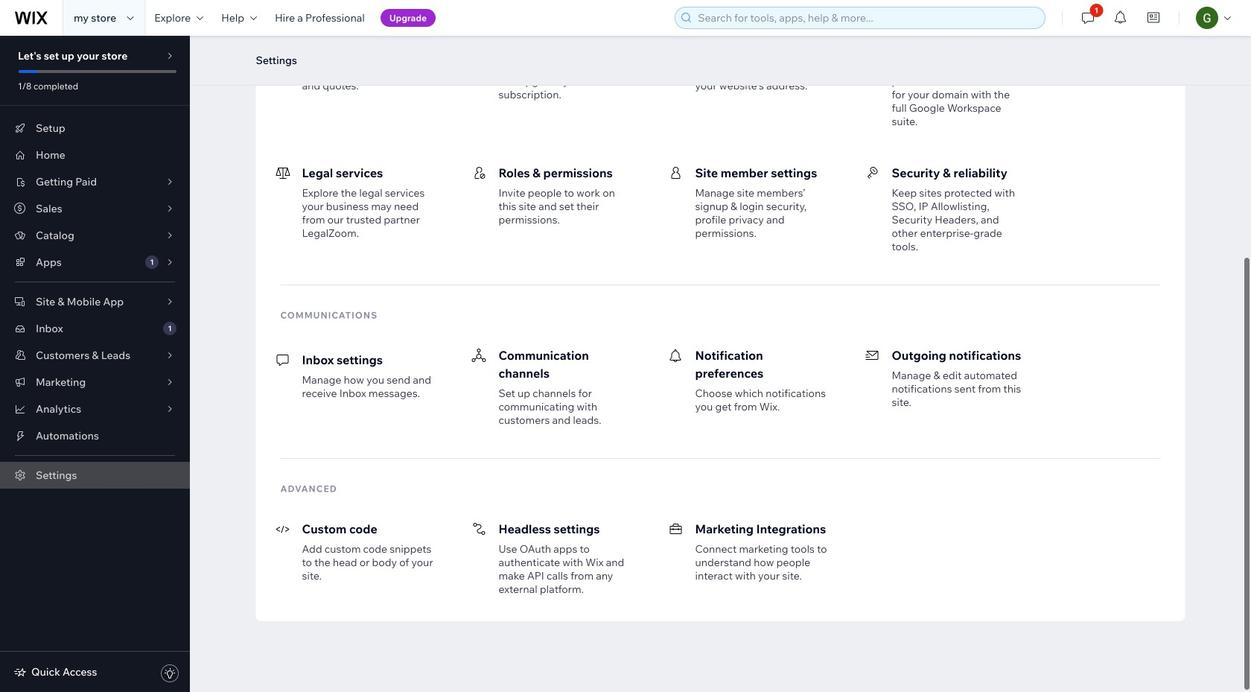 Task type: vqa. For each thing, say whether or not it's contained in the screenshot.
Reward in "Referred friend reward 10% discount"
no



Task type: locate. For each thing, give the bounding box(es) containing it.
sidebar element
[[0, 36, 190, 692]]

Search for tools, apps, help & more... field
[[694, 7, 1041, 28]]



Task type: describe. For each thing, give the bounding box(es) containing it.
advanced-section element
[[269, 498, 1172, 609]]

general-section element
[[269, 0, 1172, 267]]

communications-section element
[[269, 324, 1172, 440]]



